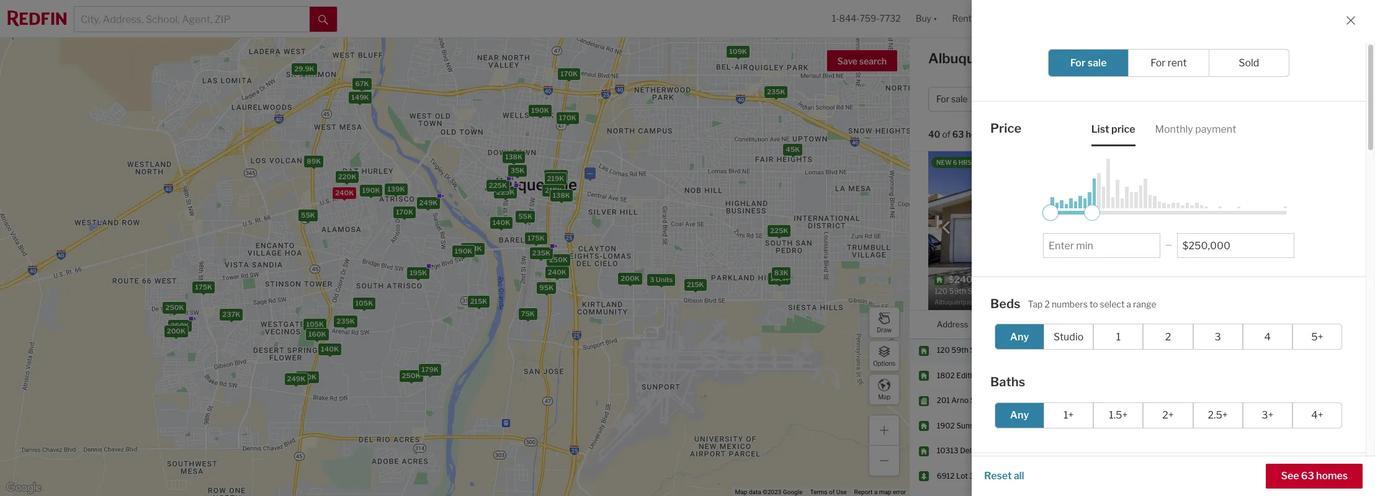 Task type: describe. For each thing, give the bounding box(es) containing it.
sold
[[1239, 57, 1259, 69]]

40
[[928, 129, 940, 140]]

6 for 1,177
[[1295, 446, 1300, 456]]

for for for sale checkbox
[[1070, 57, 1086, 69]]

4+ radio
[[1292, 402, 1342, 428]]

select
[[1100, 299, 1125, 309]]

terms of use
[[810, 489, 847, 496]]

2 checkbox
[[1143, 324, 1193, 350]]

Studio checkbox
[[1044, 324, 1094, 350]]

$250,000 for 201 arno st ne #403 albuquerque
[[1070, 396, 1106, 405]]

see
[[1281, 470, 1299, 482]]

se
[[993, 371, 1003, 380]]

1 vertical spatial beds
[[990, 296, 1021, 311]]

hrs
[[1301, 346, 1313, 355]]

sw down rd on the bottom of the page
[[1006, 446, 1018, 456]]

63 inside button
[[1301, 470, 1314, 482]]

$/sq.ft.
[[1256, 319, 1285, 329]]

1-
[[832, 13, 839, 24]]

155k
[[771, 274, 788, 283]]

1 vertical spatial 140k
[[321, 345, 339, 353]]

up
[[1004, 94, 1016, 104]]

days for $127
[[1301, 421, 1318, 431]]

sale
[[1115, 50, 1143, 66]]

sale inside button
[[951, 94, 968, 104]]

1 inside checkbox
[[1116, 331, 1121, 343]]

95k
[[539, 284, 554, 292]]

del
[[960, 446, 972, 456]]

of for 40
[[942, 129, 951, 140]]

use
[[836, 489, 847, 496]]

0 horizontal spatial 215k
[[470, 297, 487, 306]]

6912 lot 3 isleta blvd sw
[[937, 472, 1026, 481]]

0 vertical spatial 105k
[[355, 299, 373, 307]]

market insights
[[1220, 54, 1294, 66]]

1902 sunset gardens rd sw
[[937, 421, 1037, 431]]

days for $212
[[1301, 446, 1318, 456]]

save
[[837, 56, 858, 66]]

1+ radio
[[1044, 402, 1094, 428]]

10313 del haven st sw link
[[937, 446, 1018, 457]]

3 left 2+
[[1142, 421, 1147, 431]]

4
[[1264, 331, 1271, 343]]

29.9k
[[294, 64, 314, 73]]

home type inside home type button
[[1092, 94, 1137, 104]]

range
[[1133, 299, 1156, 309]]

list price
[[1091, 123, 1135, 135]]

insights
[[1256, 54, 1294, 66]]

City, Address, School, Agent, ZIP search field
[[74, 7, 310, 32]]

201 arno st ne #403 albuquerque
[[937, 396, 1058, 405]]

$240,000
[[1070, 346, 1106, 355]]

1 vertical spatial 105k
[[306, 320, 324, 329]]

6 for 1,337
[[1295, 421, 1300, 431]]

4 6 days from the top
[[1295, 472, 1318, 481]]

none
[[1215, 235, 1234, 244]]

report a map error link
[[854, 489, 906, 496]]

2.5+ radio
[[1193, 402, 1243, 428]]

draw button
[[869, 307, 900, 338]]

error
[[893, 489, 906, 496]]

of for terms
[[829, 489, 835, 496]]

1-844-759-7732 link
[[832, 13, 901, 24]]

homes inside 40 of 63 homes •
[[966, 129, 994, 140]]

nm
[[1018, 50, 1042, 66]]

gardens
[[982, 421, 1012, 431]]

2 vertical spatial st
[[997, 446, 1004, 456]]

$127
[[1256, 421, 1273, 431]]

hoa
[[1152, 235, 1169, 244]]

0 horizontal spatial 249k
[[287, 374, 305, 383]]

st for sw
[[970, 346, 978, 355]]

120 59th st sw
[[937, 346, 992, 355]]

1 horizontal spatial baths
[[1174, 319, 1196, 329]]

albuquerque for 1902 sunset gardens rd sw
[[1013, 421, 1058, 431]]

all
[[1014, 470, 1024, 482]]

beds button
[[1142, 311, 1162, 339]]

— inside map region
[[587, 169, 593, 177]]

for
[[1093, 50, 1112, 66]]

1 vertical spatial —
[[1165, 240, 1172, 250]]

3 checkbox
[[1193, 324, 1243, 350]]

3 inside map region
[[650, 275, 654, 284]]

243k
[[464, 244, 482, 253]]

1 horizontal spatial 55k
[[518, 212, 532, 220]]

map button
[[869, 374, 900, 405]]

4+
[[1311, 410, 1323, 421]]

Any radio
[[995, 402, 1044, 428]]

225k up 83k
[[770, 226, 788, 235]]

1 horizontal spatial 240k
[[548, 267, 566, 276]]

units
[[656, 275, 673, 284]]

monthly
[[1155, 123, 1193, 135]]

2 vertical spatial 170k
[[396, 207, 413, 216]]

$/sq.
[[1152, 202, 1170, 211]]

2 vertical spatial 235k
[[337, 317, 355, 325]]

isleta
[[976, 472, 995, 481]]

0 horizontal spatial type
[[1028, 473, 1055, 487]]

studio
[[1054, 331, 1084, 343]]

3 inside 3 checkbox
[[1215, 331, 1221, 343]]

reset all
[[984, 470, 1024, 482]]

4 days from the top
[[1301, 472, 1318, 481]]

59th
[[951, 346, 968, 355]]

draw
[[877, 326, 892, 334]]

save search
[[837, 56, 887, 66]]

0 horizontal spatial 200k
[[167, 327, 186, 336]]

1802
[[937, 371, 955, 380]]

terms of use link
[[810, 489, 847, 496]]

on
[[1295, 319, 1306, 329]]

options
[[873, 360, 895, 367]]

6 days for $127
[[1295, 421, 1318, 431]]

6 for 1,300
[[1295, 346, 1300, 355]]

map region
[[0, 0, 990, 496]]

google image
[[3, 480, 44, 496]]

0 horizontal spatial 175k
[[195, 282, 212, 291]]

©2023
[[763, 489, 781, 496]]

2 horizontal spatial 215k
[[687, 280, 704, 289]]

For sale checkbox
[[1048, 49, 1129, 77]]

2 vertical spatial option group
[[995, 402, 1342, 428]]

$263
[[1256, 396, 1275, 405]]

for for for rent option
[[1151, 57, 1166, 69]]

149k
[[351, 93, 369, 101]]

up to $250k
[[1004, 94, 1056, 104]]

201 arno st ne #403 link
[[937, 396, 1010, 406]]

new 6 hrs ago
[[936, 159, 987, 166]]

225k left 219k
[[489, 181, 507, 190]]

2 horizontal spatial 235k
[[767, 87, 785, 96]]

10313 del haven st sw albuquerque
[[937, 446, 1058, 456]]

120
[[937, 346, 950, 355]]

1 horizontal spatial 140k
[[492, 218, 510, 227]]

option group containing for sale
[[1048, 49, 1289, 77]]

$/sq. ft.
[[1152, 202, 1180, 211]]

0 vertical spatial 175k
[[528, 234, 545, 243]]

list price element
[[1091, 113, 1135, 146]]

1 horizontal spatial 200k
[[621, 274, 640, 282]]

3 favorite this home image from the top
[[1347, 493, 1361, 496]]

3 inside 6912 lot 3 isleta blvd sw link
[[970, 472, 974, 481]]

0 horizontal spatial 55k
[[301, 211, 315, 219]]

2 inside option
[[1165, 331, 1171, 343]]

759-
[[860, 13, 880, 24]]

terms
[[810, 489, 827, 496]]

ago
[[973, 159, 987, 166]]

6912
[[937, 472, 955, 481]]

sort
[[1009, 129, 1027, 140]]

for sale button
[[928, 87, 991, 112]]

201
[[937, 396, 950, 405]]

submit search image
[[318, 15, 328, 25]]

edith
[[956, 371, 975, 380]]

3 down beds button
[[1142, 346, 1147, 355]]

address button
[[937, 311, 968, 339]]

• inside 40 of 63 homes •
[[1000, 130, 1003, 141]]

1 inside button
[[1320, 94, 1325, 104]]

0 horizontal spatial 138k
[[505, 152, 523, 161]]

0 vertical spatial 170k
[[560, 69, 578, 78]]

1902
[[937, 421, 955, 431]]

1 horizontal spatial price
[[1070, 319, 1089, 329]]

all filters • 1 button
[[1254, 87, 1333, 112]]

1 vertical spatial 138k
[[553, 191, 570, 200]]

1 vertical spatial blvd
[[997, 472, 1012, 481]]

3+ radio
[[1243, 402, 1292, 428]]

on redfin
[[1295, 319, 1332, 329]]

baths inside button
[[1201, 94, 1225, 104]]

45k
[[786, 145, 800, 154]]

built
[[1282, 202, 1298, 211]]



Task type: vqa. For each thing, say whether or not it's contained in the screenshot.
"Baths" within the Beds / Baths button
yes



Task type: locate. For each thing, give the bounding box(es) containing it.
albuquerque right se
[[1013, 371, 1058, 380]]

st right haven
[[997, 446, 1004, 456]]

map for map
[[878, 393, 891, 401]]

1 horizontal spatial home type
[[1092, 94, 1137, 104]]

1 vertical spatial sale
[[951, 94, 968, 104]]

2 any from the top
[[1010, 410, 1029, 421]]

215k
[[545, 186, 562, 195], [687, 280, 704, 289], [470, 297, 487, 306]]

haven
[[973, 446, 995, 456]]

1 horizontal spatial sale
[[1088, 57, 1107, 69]]

homes inside button
[[1316, 470, 1348, 482]]

179k
[[422, 365, 439, 374]]

3 6 days from the top
[[1295, 446, 1318, 456]]

beds for beds / baths
[[1173, 94, 1194, 104]]

1 horizontal spatial a
[[1126, 299, 1131, 309]]

maximum price slider
[[1084, 204, 1100, 221]]

beds left 'tap'
[[990, 296, 1021, 311]]

any for studio
[[1010, 331, 1029, 343]]

0 vertical spatial beds
[[1173, 94, 1194, 104]]

0 vertical spatial 140k
[[492, 218, 510, 227]]

220k
[[338, 172, 356, 181]]

• left "sort"
[[1000, 130, 1003, 141]]

st right the 59th
[[970, 346, 978, 355]]

sw right reset
[[1013, 472, 1026, 481]]

2 favorite this home image from the top
[[1347, 468, 1361, 483]]

/
[[1196, 94, 1199, 104]]

3 units
[[650, 275, 673, 284]]

days up the 4+
[[1301, 396, 1318, 405]]

1 6 days from the top
[[1295, 396, 1318, 405]]

albuquerque up n/a
[[1013, 446, 1058, 456]]

0 vertical spatial st
[[970, 346, 978, 355]]

4 checkbox
[[1243, 324, 1292, 350]]

0 vertical spatial 249k
[[419, 198, 438, 207]]

$250,000 for 10313 del haven st sw albuquerque
[[1070, 446, 1106, 456]]

0 vertical spatial 235k
[[767, 87, 785, 96]]

for sale up 40 of 63 homes • on the right of page
[[936, 94, 968, 104]]

location
[[1013, 319, 1046, 329]]

0 horizontal spatial —
[[587, 169, 593, 177]]

#403
[[991, 396, 1010, 405]]

1 days from the top
[[1301, 396, 1318, 405]]

any down location
[[1010, 331, 1029, 343]]

$250,000 down $170,000
[[1070, 446, 1106, 456]]

type up price
[[1119, 94, 1137, 104]]

for left for
[[1070, 57, 1086, 69]]

for sale inside checkbox
[[1070, 57, 1107, 69]]

0 horizontal spatial 63
[[952, 129, 964, 140]]

240k down 220k
[[335, 188, 354, 197]]

0 horizontal spatial 140k
[[321, 345, 339, 353]]

1 horizontal spatial beds
[[1142, 319, 1162, 329]]

2 vertical spatial baths
[[990, 375, 1025, 390]]

0 vertical spatial to
[[1018, 94, 1026, 104]]

monthly payment element
[[1155, 113, 1236, 146]]

1 horizontal spatial 105k
[[355, 299, 373, 307]]

3 left the units
[[650, 275, 654, 284]]

1 horizontal spatial 249k
[[419, 198, 438, 207]]

6 days up see 63 homes
[[1295, 446, 1318, 456]]

photo of 120 59th st sw, albuquerque, nm 87121 image
[[928, 151, 1142, 310]]

2 right beds button
[[1165, 331, 1171, 343]]

rd
[[1013, 421, 1023, 431]]

215k down 243k at left
[[470, 297, 487, 306]]

1 horizontal spatial 63
[[1301, 470, 1314, 482]]

1 vertical spatial price
[[1070, 319, 1089, 329]]

arno
[[951, 396, 969, 405]]

baths
[[1201, 94, 1225, 104], [1174, 319, 1196, 329], [990, 375, 1025, 390]]

days for $263
[[1301, 396, 1318, 405]]

albuquerque up rd on the bottom of the page
[[1013, 396, 1058, 405]]

0 horizontal spatial sale
[[951, 94, 968, 104]]

n/a
[[1013, 472, 1026, 481]]

sale inside checkbox
[[1088, 57, 1107, 69]]

— down $/sq. ft.
[[1165, 240, 1172, 250]]

0 vertical spatial favorite this home image
[[1347, 443, 1361, 458]]

to right up
[[1018, 94, 1026, 104]]

report
[[854, 489, 873, 496]]

1 horizontal spatial to
[[1090, 299, 1098, 309]]

6 days for $263
[[1295, 396, 1318, 405]]

$250,000
[[1070, 396, 1106, 405], [1070, 446, 1106, 456]]

1 horizontal spatial —
[[1165, 240, 1172, 250]]

1.5+
[[1109, 410, 1128, 421]]

1 vertical spatial $250,000
[[1070, 446, 1106, 456]]

4 albuquerque from the top
[[1013, 421, 1058, 431]]

albuquerque
[[1013, 346, 1058, 355], [1013, 371, 1058, 380], [1013, 396, 1058, 405], [1013, 421, 1058, 431], [1013, 446, 1058, 456]]

1+
[[1064, 410, 1074, 421]]

price button
[[1070, 311, 1089, 339]]

219k
[[547, 174, 564, 183]]

140k
[[492, 218, 510, 227], [321, 345, 339, 353]]

sale
[[1088, 57, 1107, 69], [951, 94, 968, 104]]

1 vertical spatial baths
[[1174, 319, 1196, 329]]

home inside button
[[1092, 94, 1117, 104]]

1 horizontal spatial blvd
[[997, 472, 1012, 481]]

1802 edith blvd se link
[[937, 371, 1003, 381]]

previous button image
[[940, 221, 953, 234]]

1 horizontal spatial homes
[[1316, 470, 1348, 482]]

of right 40
[[942, 129, 951, 140]]

• inside button
[[1316, 94, 1319, 104]]

215k right the units
[[687, 280, 704, 289]]

63 right 40
[[952, 129, 964, 140]]

any inside any radio
[[1010, 410, 1029, 421]]

type inside home type button
[[1119, 94, 1137, 104]]

0 horizontal spatial 240k
[[335, 188, 354, 197]]

1 vertical spatial to
[[1090, 299, 1098, 309]]

0 vertical spatial map
[[878, 393, 891, 401]]

• right the filters
[[1316, 94, 1319, 104]]

Any checkbox
[[995, 324, 1044, 350]]

blvd
[[976, 371, 992, 380], [997, 472, 1012, 481]]

address
[[937, 319, 968, 329]]

filters
[[1289, 94, 1314, 104]]

hrs
[[959, 159, 972, 166]]

for left rent
[[1151, 57, 1166, 69]]

0 horizontal spatial of
[[829, 489, 835, 496]]

beds
[[1173, 94, 1194, 104], [990, 296, 1021, 311], [1142, 319, 1162, 329]]

map
[[879, 489, 891, 496]]

1 vertical spatial 249k
[[287, 374, 305, 383]]

0 horizontal spatial baths
[[990, 375, 1025, 390]]

3 down sq.ft.
[[1215, 331, 1221, 343]]

$250,000 up 1+
[[1070, 396, 1106, 405]]

1 checkbox
[[1094, 324, 1143, 350]]

homes up ago
[[966, 129, 994, 140]]

1 vertical spatial a
[[874, 489, 878, 496]]

albuquerque left 1+
[[1013, 421, 1058, 431]]

map inside map button
[[878, 393, 891, 401]]

1 vertical spatial for sale
[[936, 94, 968, 104]]

beds down "range"
[[1142, 319, 1162, 329]]

sale up 40 of 63 homes • on the right of page
[[951, 94, 968, 104]]

of
[[942, 129, 951, 140], [829, 489, 835, 496]]

7732
[[880, 13, 901, 24]]

beds left /
[[1173, 94, 1194, 104]]

baths left sq.ft.
[[1174, 319, 1196, 329]]

Sold checkbox
[[1209, 49, 1289, 77]]

of inside 40 of 63 homes •
[[942, 129, 951, 140]]

1 vertical spatial home type
[[990, 473, 1055, 487]]

see 63 homes button
[[1266, 464, 1363, 489]]

sw inside the '1902 sunset gardens rd sw' link
[[1025, 421, 1037, 431]]

For rent checkbox
[[1128, 49, 1209, 77]]

0 vertical spatial for sale
[[1070, 57, 1107, 69]]

$185 down 4
[[1256, 346, 1274, 355]]

1 albuquerque from the top
[[1013, 346, 1058, 355]]

109k
[[729, 47, 747, 56]]

0 vertical spatial $185
[[1216, 202, 1234, 211]]

1 favorite this home image from the top
[[1347, 443, 1361, 458]]

0 vertical spatial home
[[1092, 94, 1117, 104]]

list
[[1091, 123, 1109, 135]]

3 right lot
[[970, 472, 974, 481]]

baths right /
[[1201, 94, 1225, 104]]

1
[[1320, 94, 1325, 104], [1116, 331, 1121, 343], [1142, 396, 1146, 405], [1174, 396, 1177, 405], [1174, 421, 1177, 431]]

0 vertical spatial sale
[[1088, 57, 1107, 69]]

— right 219k
[[587, 169, 593, 177]]

1 vertical spatial home
[[990, 473, 1026, 487]]

1 vertical spatial option group
[[995, 324, 1342, 350]]

days right see
[[1301, 472, 1318, 481]]

for rent
[[1151, 57, 1187, 69]]

0 vertical spatial any
[[1010, 331, 1029, 343]]

for up 40
[[936, 94, 949, 104]]

160k
[[308, 330, 326, 339]]

map data ©2023 google
[[735, 489, 803, 496]]

5+ checkbox
[[1292, 324, 1342, 350]]

map down options at the bottom right of page
[[878, 393, 891, 401]]

for inside option
[[1151, 57, 1166, 69]]

2 horizontal spatial for
[[1151, 57, 1166, 69]]

save search button
[[827, 50, 897, 71]]

remove up to $250k image
[[1062, 96, 1070, 103]]

albuquerque,
[[928, 50, 1016, 66]]

6 days up the 4+
[[1295, 396, 1318, 405]]

138k up 35k
[[505, 152, 523, 161]]

138k down 219k
[[553, 191, 570, 200]]

favorite this home image
[[1347, 443, 1361, 458], [1347, 468, 1361, 483], [1347, 493, 1361, 496]]

payment
[[1195, 123, 1236, 135]]

3 days from the top
[[1301, 446, 1318, 456]]

0 vertical spatial homes
[[966, 129, 994, 140]]

0 vertical spatial blvd
[[976, 371, 992, 380]]

2 days from the top
[[1301, 421, 1318, 431]]

redfin
[[1307, 319, 1332, 329]]

0 vertical spatial 215k
[[545, 186, 562, 195]]

63 right see
[[1301, 470, 1314, 482]]

1 vertical spatial 240k
[[548, 267, 566, 276]]

3 down '2+' radio
[[1142, 446, 1147, 456]]

price down up
[[990, 121, 1021, 136]]

0 horizontal spatial •
[[1000, 130, 1003, 141]]

a left "range"
[[1126, 299, 1131, 309]]

1 vertical spatial 170k
[[559, 113, 576, 122]]

0 vertical spatial price
[[990, 121, 1021, 136]]

days right the 3+ option
[[1301, 421, 1318, 431]]

1 vertical spatial type
[[1028, 473, 1055, 487]]

1 vertical spatial $185
[[1256, 346, 1274, 355]]

240k up 95k
[[548, 267, 566, 276]]

0 vertical spatial of
[[942, 129, 951, 140]]

0 horizontal spatial 235k
[[337, 317, 355, 325]]

new
[[936, 159, 952, 166]]

1 horizontal spatial of
[[942, 129, 951, 140]]

2+ radio
[[1143, 402, 1193, 428]]

option group
[[1048, 49, 1289, 77], [995, 324, 1342, 350], [995, 402, 1342, 428]]

1 vertical spatial map
[[735, 489, 747, 496]]

1 horizontal spatial home
[[1092, 94, 1117, 104]]

6 days down 4+ radio
[[1295, 472, 1318, 481]]

2 down baths button
[[1174, 346, 1178, 355]]

5 albuquerque from the top
[[1013, 446, 1058, 456]]

google
[[783, 489, 803, 496]]

to
[[1018, 94, 1026, 104], [1090, 299, 1098, 309]]

1,300
[[1206, 346, 1226, 355]]

sale left the sale
[[1088, 57, 1107, 69]]

215k down 219k
[[545, 186, 562, 195]]

1 horizontal spatial 175k
[[528, 234, 545, 243]]

st left the ne
[[970, 396, 978, 405]]

all filters • 1
[[1276, 94, 1325, 104]]

0 vertical spatial $250,000
[[1070, 396, 1106, 405]]

1,177
[[1206, 446, 1223, 456]]

1 horizontal spatial 138k
[[553, 191, 570, 200]]

0 horizontal spatial for
[[936, 94, 949, 104]]

1902 sunset gardens rd sw link
[[937, 421, 1037, 432]]

albuquerque down location button on the right of page
[[1013, 346, 1058, 355]]

0 vertical spatial —
[[587, 169, 593, 177]]

1 horizontal spatial type
[[1119, 94, 1137, 104]]

0 horizontal spatial home
[[990, 473, 1026, 487]]

Enter max text field
[[1183, 240, 1289, 252]]

1 vertical spatial 215k
[[687, 280, 704, 289]]

63
[[952, 129, 964, 140], [1301, 470, 1314, 482]]

55k
[[301, 211, 315, 219], [518, 212, 532, 220]]

homes right see
[[1316, 470, 1348, 482]]

map left data
[[735, 489, 747, 496]]

1 $250,000 from the top
[[1070, 396, 1106, 405]]

st for ne
[[970, 396, 978, 405]]

1 vertical spatial any
[[1010, 410, 1029, 421]]

6 for 950
[[1295, 396, 1300, 405]]

3
[[650, 275, 654, 284], [1215, 331, 1221, 343], [1142, 346, 1147, 355], [1142, 421, 1147, 431], [1142, 446, 1147, 456], [970, 472, 974, 481]]

any for 1+
[[1010, 410, 1029, 421]]

120 59th st sw link
[[937, 346, 1001, 356]]

to inside button
[[1018, 94, 1026, 104]]

0 vertical spatial 138k
[[505, 152, 523, 161]]

for inside button
[[936, 94, 949, 104]]

beds inside beds / baths button
[[1173, 94, 1194, 104]]

baths up #403
[[990, 375, 1025, 390]]

0 horizontal spatial blvd
[[976, 371, 992, 380]]

days up see 63 homes
[[1301, 446, 1318, 456]]

map for map data ©2023 google
[[735, 489, 747, 496]]

price up studio on the right of page
[[1070, 319, 1089, 329]]

55k down 35k
[[518, 212, 532, 220]]

for sale inside button
[[936, 94, 968, 104]]

1.5+ radio
[[1094, 402, 1143, 428]]

of left use
[[829, 489, 835, 496]]

data
[[749, 489, 761, 496]]

2 horizontal spatial baths
[[1201, 94, 1225, 104]]

for sale left the sale
[[1070, 57, 1107, 69]]

1 vertical spatial favorite this home image
[[1347, 468, 1361, 483]]

report a map error
[[854, 489, 906, 496]]

•
[[1316, 94, 1319, 104], [1000, 130, 1003, 141]]

Enter min text field
[[1049, 240, 1155, 252]]

all
[[1276, 94, 1288, 104]]

sw
[[979, 346, 992, 355], [1025, 421, 1037, 431], [1006, 446, 1018, 456], [1013, 472, 1026, 481]]

minimum price slider
[[1042, 204, 1059, 221]]

numbers
[[1052, 299, 1088, 309]]

0 horizontal spatial home type
[[990, 473, 1055, 487]]

1 any from the top
[[1010, 331, 1029, 343]]

sq.ft. button
[[1206, 311, 1227, 339]]

6 days for $212
[[1295, 446, 1318, 456]]

albuquerque, nm homes for sale
[[928, 50, 1143, 66]]

6 days
[[1295, 396, 1318, 405], [1295, 421, 1318, 431], [1295, 446, 1318, 456], [1295, 472, 1318, 481]]

type right n/a
[[1028, 473, 1055, 487]]

for inside checkbox
[[1070, 57, 1086, 69]]

beds for beds button
[[1142, 319, 1162, 329]]

6 days right the 3+ option
[[1295, 421, 1318, 431]]

homes
[[966, 129, 994, 140], [1316, 470, 1348, 482]]

a left map
[[874, 489, 878, 496]]

55k down 89k
[[301, 211, 315, 219]]

2 vertical spatial favorite this home image
[[1347, 493, 1361, 496]]

recommended button
[[1029, 129, 1104, 141]]

170k
[[560, 69, 578, 78], [559, 113, 576, 122], [396, 207, 413, 216]]

2 horizontal spatial beds
[[1173, 94, 1194, 104]]

blvd left all
[[997, 472, 1012, 481]]

6 hrs
[[1295, 346, 1313, 355]]

sw inside 6912 lot 3 isleta blvd sw link
[[1013, 472, 1026, 481]]

albuquerque for 120 59th st sw
[[1013, 346, 1058, 355]]

sw right the 59th
[[979, 346, 992, 355]]

market
[[1220, 54, 1254, 66]]

2 vertical spatial beds
[[1142, 319, 1162, 329]]

1 vertical spatial st
[[970, 396, 978, 405]]

2 $250,000 from the top
[[1070, 446, 1106, 456]]

1 vertical spatial 235k
[[532, 249, 550, 257]]

sw right rd on the bottom of the page
[[1025, 421, 1037, 431]]

albuquerque for 1802 edith blvd se
[[1013, 371, 1058, 380]]

0 vertical spatial a
[[1126, 299, 1131, 309]]

0 horizontal spatial $185
[[1216, 202, 1234, 211]]

$212
[[1256, 446, 1273, 456]]

139k
[[387, 184, 405, 193]]

3 albuquerque from the top
[[1013, 396, 1058, 405]]

1-844-759-7732
[[832, 13, 901, 24]]

63 inside 40 of 63 homes •
[[952, 129, 964, 140]]

1 horizontal spatial $185
[[1256, 346, 1274, 355]]

2 down '2+' radio
[[1174, 446, 1178, 456]]

2 6 days from the top
[[1295, 421, 1318, 431]]

0 vertical spatial 240k
[[335, 188, 354, 197]]

blvd left se
[[976, 371, 992, 380]]

0 vertical spatial baths
[[1201, 94, 1225, 104]]

st
[[970, 346, 978, 355], [970, 396, 978, 405], [997, 446, 1004, 456]]

6
[[953, 159, 957, 166], [1295, 346, 1300, 355], [1295, 396, 1300, 405], [1295, 421, 1300, 431], [1295, 446, 1300, 456], [1295, 472, 1300, 481]]

$185 up none at right
[[1216, 202, 1234, 211]]

1 horizontal spatial 235k
[[532, 249, 550, 257]]

any inside any option
[[1010, 331, 1029, 343]]

on redfin button
[[1295, 311, 1332, 339]]

200k
[[621, 274, 640, 282], [167, 327, 186, 336]]

any down #403
[[1010, 410, 1029, 421]]

type
[[1119, 94, 1137, 104], [1028, 473, 1055, 487]]

225k down 35k
[[497, 188, 515, 196]]

1 horizontal spatial 215k
[[545, 186, 562, 195]]

105k
[[355, 299, 373, 307], [306, 320, 324, 329]]

to left select
[[1090, 299, 1098, 309]]

0 horizontal spatial beds
[[990, 296, 1021, 311]]

0 vertical spatial •
[[1316, 94, 1319, 104]]

2 albuquerque from the top
[[1013, 371, 1058, 380]]

2 right 'tap'
[[1045, 299, 1050, 309]]

sw inside the 120 59th st sw link
[[979, 346, 992, 355]]



